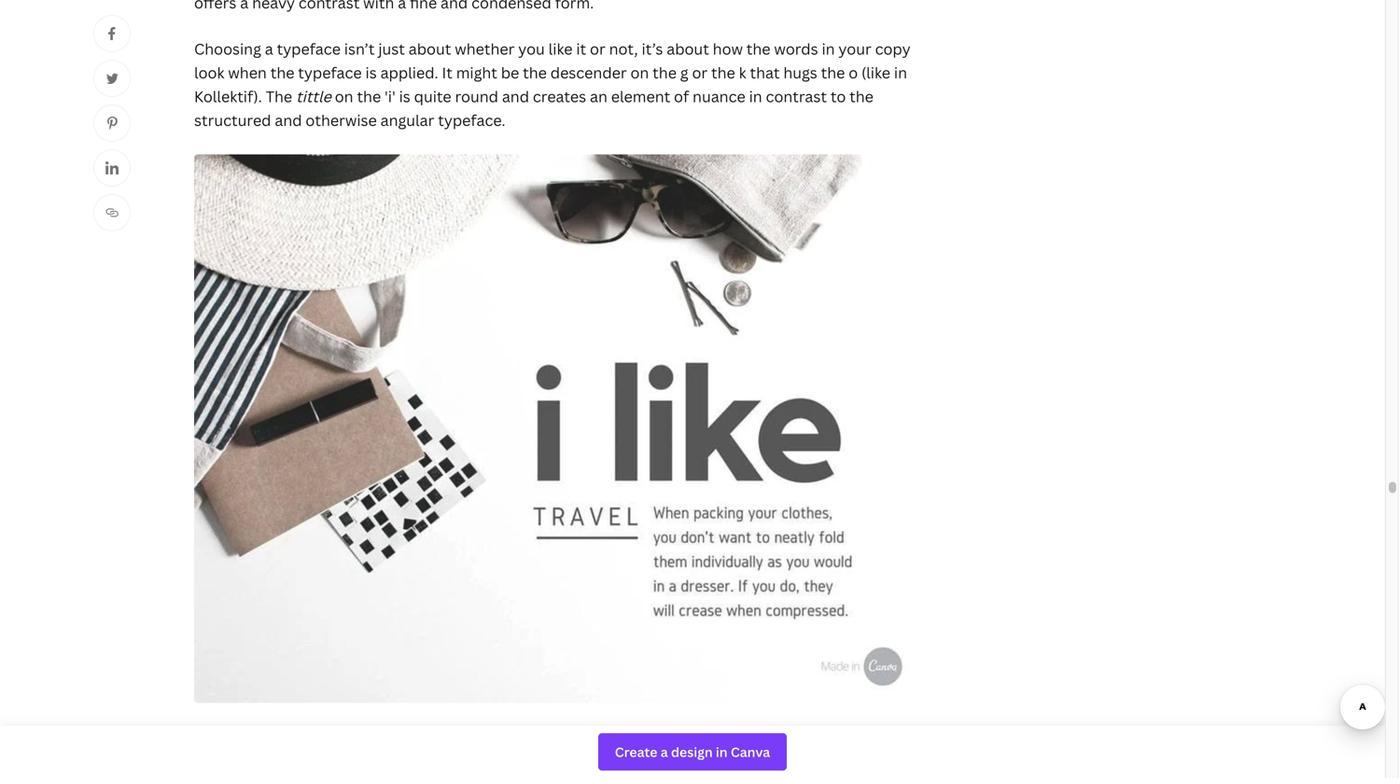 Task type: locate. For each thing, give the bounding box(es) containing it.
of
[[674, 86, 689, 106]]

typeface.
[[438, 110, 505, 130]]

typeface right a
[[277, 39, 341, 59]]

0 vertical spatial and
[[502, 86, 529, 106]]

in down that
[[749, 86, 762, 106]]

choosing a typeface isn't just about whether you like it or not, it's about how the words in your copy look when the typeface is applied. it might be the descender on the g or the k that hugs the o (like in kollektif). the
[[194, 39, 911, 106]]

element
[[611, 86, 670, 106]]

the left g
[[653, 62, 677, 83]]

0 vertical spatial is
[[365, 62, 377, 83]]

about up g
[[667, 39, 709, 59]]

(like
[[862, 62, 890, 83]]

1 vertical spatial on
[[335, 86, 353, 106]]

is
[[365, 62, 377, 83], [399, 86, 410, 106]]

or
[[590, 39, 605, 59], [692, 62, 708, 83]]

the
[[266, 86, 292, 106]]

or right g
[[692, 62, 708, 83]]

'i'
[[385, 86, 395, 106]]

kollektif).
[[194, 86, 262, 106]]

0 vertical spatial on
[[630, 62, 649, 83]]

0 horizontal spatial and
[[275, 110, 302, 130]]

might
[[456, 62, 497, 83]]

in
[[822, 39, 835, 59], [894, 62, 907, 83], [749, 86, 762, 106]]

and down be
[[502, 86, 529, 106]]

the left o
[[821, 62, 845, 83]]

on
[[630, 62, 649, 83], [335, 86, 353, 106]]

0 horizontal spatial is
[[365, 62, 377, 83]]

choosing
[[194, 39, 261, 59]]

is inside on the 'i' is quite round and creates an element of nuance in contrast to the structured and otherwise angular typeface.
[[399, 86, 410, 106]]

1 horizontal spatial in
[[822, 39, 835, 59]]

2 horizontal spatial in
[[894, 62, 907, 83]]

about up it
[[409, 39, 451, 59]]

whether
[[455, 39, 515, 59]]

g
[[680, 62, 688, 83]]

it
[[576, 39, 586, 59]]

on up the otherwise
[[335, 86, 353, 106]]

about
[[409, 39, 451, 59], [667, 39, 709, 59]]

is right 'i'
[[399, 86, 410, 106]]

0 horizontal spatial in
[[749, 86, 762, 106]]

a
[[265, 39, 273, 59]]

typeface up tittle
[[298, 62, 362, 83]]

it's
[[642, 39, 663, 59]]

on up element
[[630, 62, 649, 83]]

1 vertical spatial or
[[692, 62, 708, 83]]

is down isn't
[[365, 62, 377, 83]]

tittle
[[292, 86, 335, 106]]

it
[[442, 62, 453, 83]]

1 horizontal spatial on
[[630, 62, 649, 83]]

0 horizontal spatial about
[[409, 39, 451, 59]]

on inside on the 'i' is quite round and creates an element of nuance in contrast to the structured and otherwise angular typeface.
[[335, 86, 353, 106]]

in right (like
[[894, 62, 907, 83]]

1 vertical spatial in
[[894, 62, 907, 83]]

applied.
[[380, 62, 438, 83]]

copy
[[875, 39, 911, 59]]

and
[[502, 86, 529, 106], [275, 110, 302, 130]]

2 vertical spatial in
[[749, 86, 762, 106]]

and down the
[[275, 110, 302, 130]]

1 horizontal spatial or
[[692, 62, 708, 83]]

the left 'i'
[[357, 86, 381, 106]]

words
[[774, 39, 818, 59]]

in left your
[[822, 39, 835, 59]]

or right the it
[[590, 39, 605, 59]]

descender
[[550, 62, 627, 83]]

the
[[746, 39, 771, 59], [270, 62, 294, 83], [523, 62, 547, 83], [653, 62, 677, 83], [711, 62, 735, 83], [821, 62, 845, 83], [357, 86, 381, 106], [849, 86, 873, 106]]

the down you
[[523, 62, 547, 83]]

1 horizontal spatial is
[[399, 86, 410, 106]]

like
[[548, 39, 573, 59]]

round
[[455, 86, 498, 106]]

1 vertical spatial is
[[399, 86, 410, 106]]

be
[[501, 62, 519, 83]]

structured
[[194, 110, 271, 130]]

0 vertical spatial or
[[590, 39, 605, 59]]

1 horizontal spatial about
[[667, 39, 709, 59]]

0 horizontal spatial on
[[335, 86, 353, 106]]

typeface
[[277, 39, 341, 59], [298, 62, 362, 83]]



Task type: describe. For each thing, give the bounding box(es) containing it.
that
[[750, 62, 780, 83]]

is inside the 'choosing a typeface isn't just about whether you like it or not, it's about how the words in your copy look when the typeface is applied. it might be the descender on the g or the k that hugs the o (like in kollektif). the'
[[365, 62, 377, 83]]

o
[[849, 62, 858, 83]]

how
[[713, 39, 743, 59]]

your
[[839, 39, 871, 59]]

otherwise
[[306, 110, 377, 130]]

creates
[[533, 86, 586, 106]]

on the 'i' is quite round and creates an element of nuance in contrast to the structured and otherwise angular typeface.
[[194, 86, 873, 130]]

you
[[518, 39, 545, 59]]

k
[[739, 62, 746, 83]]

1 about from the left
[[409, 39, 451, 59]]

on inside the 'choosing a typeface isn't just about whether you like it or not, it's about how the words in your copy look when the typeface is applied. it might be the descender on the g or the k that hugs the o (like in kollektif). the'
[[630, 62, 649, 83]]

the up the
[[270, 62, 294, 83]]

0 vertical spatial in
[[822, 39, 835, 59]]

quite
[[414, 86, 451, 106]]

an
[[590, 86, 607, 106]]

1 vertical spatial typeface
[[298, 62, 362, 83]]

nuance
[[693, 86, 745, 106]]

to
[[831, 86, 846, 106]]

not,
[[609, 39, 638, 59]]

look
[[194, 62, 224, 83]]

the up that
[[746, 39, 771, 59]]

0 vertical spatial typeface
[[277, 39, 341, 59]]

0 horizontal spatial or
[[590, 39, 605, 59]]

isn't
[[344, 39, 375, 59]]

the right to
[[849, 86, 873, 106]]

the left k
[[711, 62, 735, 83]]

when
[[228, 62, 267, 83]]

contrast
[[766, 86, 827, 106]]

2 about from the left
[[667, 39, 709, 59]]

angular
[[380, 110, 434, 130]]

1 vertical spatial and
[[275, 110, 302, 130]]

in inside on the 'i' is quite round and creates an element of nuance in contrast to the structured and otherwise angular typeface.
[[749, 86, 762, 106]]

hugs
[[783, 62, 817, 83]]

1 horizontal spatial and
[[502, 86, 529, 106]]

just
[[378, 39, 405, 59]]



Task type: vqa. For each thing, say whether or not it's contained in the screenshot.
the left about
yes



